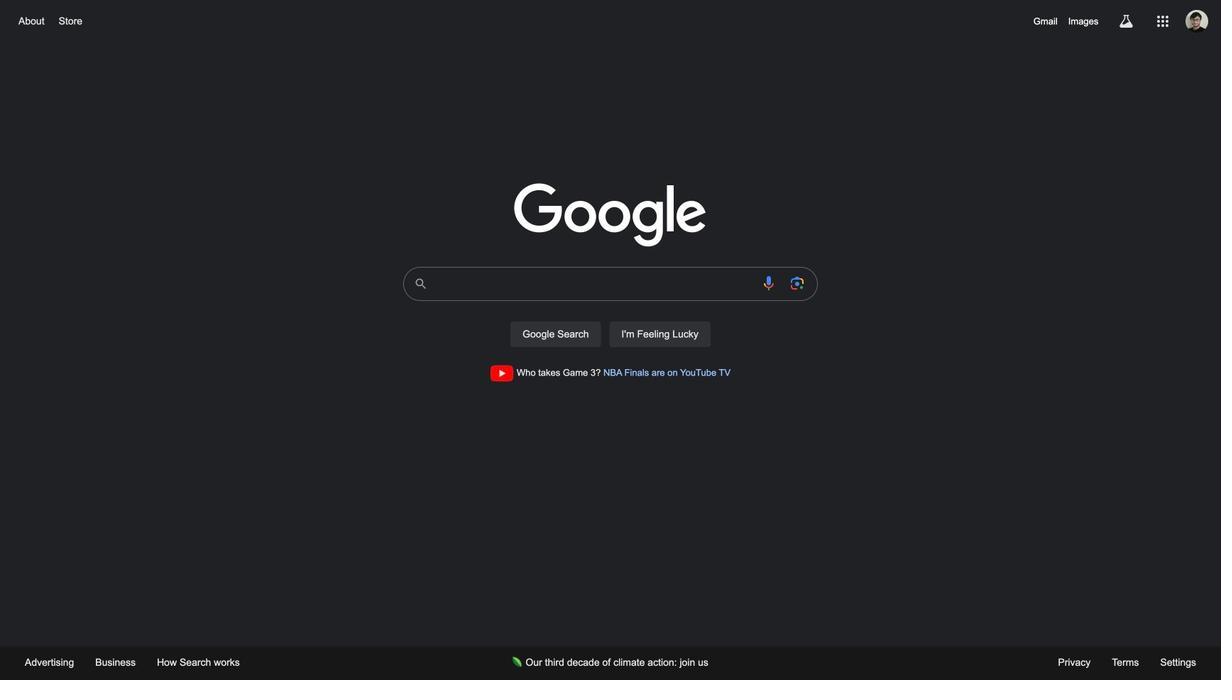 Task type: describe. For each thing, give the bounding box(es) containing it.
search by image image
[[789, 275, 806, 292]]

google image
[[514, 183, 707, 249]]

search labs image
[[1118, 13, 1135, 30]]



Task type: locate. For each thing, give the bounding box(es) containing it.
None search field
[[14, 263, 1207, 364]]

Search text field
[[437, 268, 752, 300]]

search by voice image
[[761, 275, 778, 292]]



Task type: vqa. For each thing, say whether or not it's contained in the screenshot.
the Search by voice icon
yes



